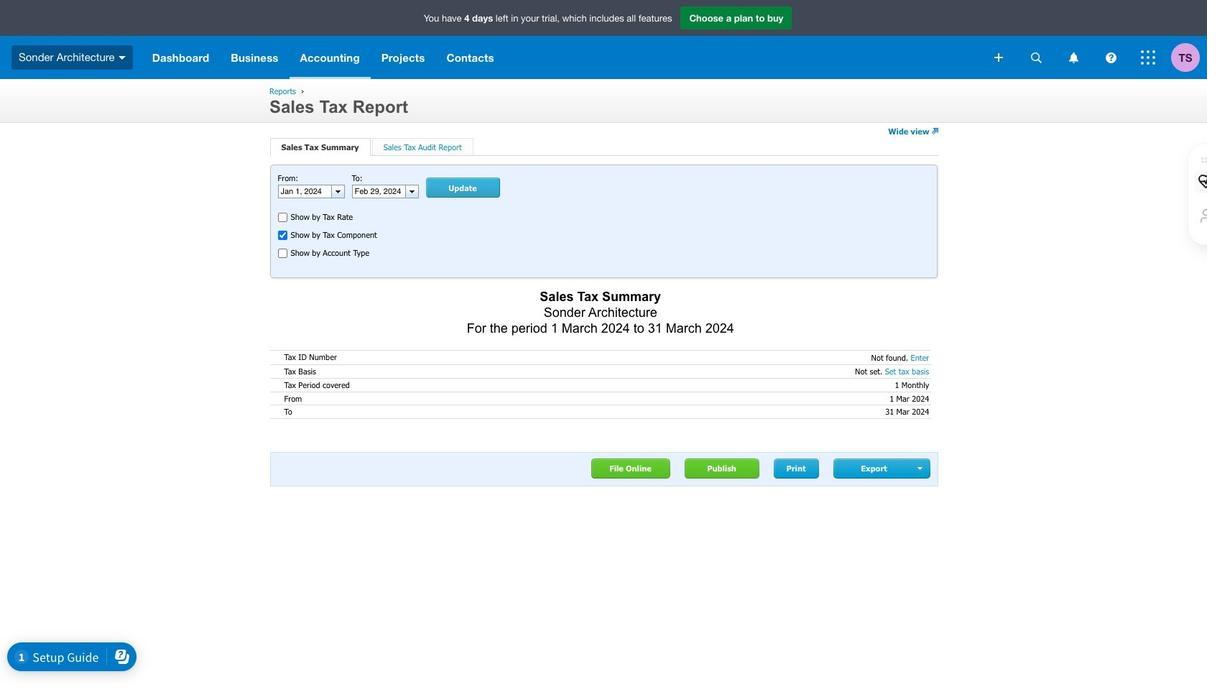 Task type: describe. For each thing, give the bounding box(es) containing it.
export options... image
[[918, 467, 924, 470]]

0 horizontal spatial svg image
[[995, 53, 1003, 62]]



Task type: locate. For each thing, give the bounding box(es) containing it.
banner
[[0, 0, 1208, 79]]

svg image
[[1142, 50, 1156, 65], [1031, 52, 1042, 63], [1106, 52, 1117, 63], [118, 56, 126, 59]]

None checkbox
[[278, 213, 287, 222], [278, 231, 287, 240], [278, 249, 287, 258], [278, 213, 287, 222], [278, 231, 287, 240], [278, 249, 287, 258]]

None text field
[[279, 186, 331, 198], [353, 186, 405, 198], [279, 186, 331, 198], [353, 186, 405, 198]]

1 horizontal spatial svg image
[[1069, 52, 1079, 63]]

svg image
[[1069, 52, 1079, 63], [995, 53, 1003, 62]]



Task type: vqa. For each thing, say whether or not it's contained in the screenshot.
Export options... icon
yes



